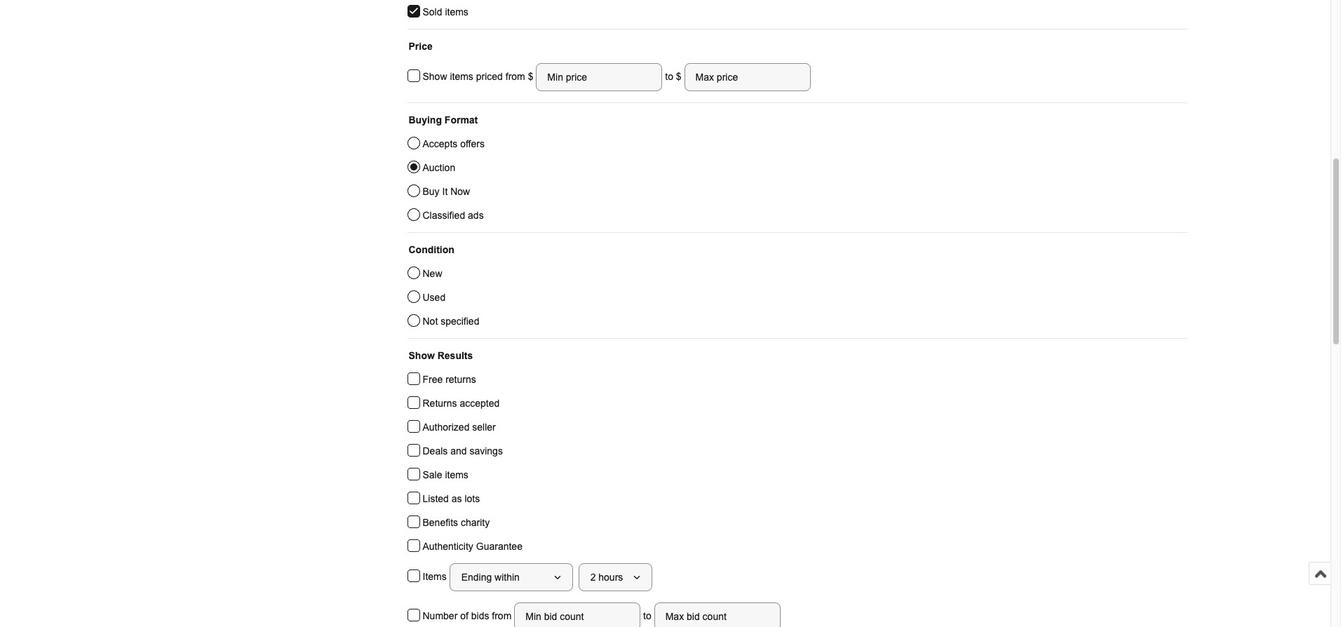 Task type: locate. For each thing, give the bounding box(es) containing it.
0 vertical spatial to
[[665, 71, 673, 82]]

show down price
[[423, 71, 447, 82]]

items
[[445, 6, 469, 18], [450, 71, 473, 82], [445, 469, 469, 481]]

show results
[[409, 350, 473, 361]]

new
[[423, 268, 442, 279]]

2 vertical spatial items
[[445, 469, 469, 481]]

free returns
[[423, 374, 476, 385]]

seller
[[472, 422, 496, 433]]

0 vertical spatial show
[[423, 71, 447, 82]]

priced
[[476, 71, 503, 82]]

sold
[[423, 6, 442, 18]]

to for to
[[641, 610, 654, 621]]

free
[[423, 374, 443, 385]]

1 vertical spatial to
[[641, 610, 654, 621]]

ads
[[468, 210, 484, 221]]

buying
[[409, 114, 442, 126]]

to for to $
[[665, 71, 673, 82]]

offers
[[460, 138, 485, 149]]

price
[[409, 41, 433, 52]]

of
[[460, 610, 469, 621]]

accepted
[[460, 398, 500, 409]]

$ left enter maximum price range value, $ 'text field'
[[676, 71, 682, 82]]

$
[[528, 71, 536, 82], [676, 71, 682, 82]]

and
[[451, 446, 467, 457]]

1 vertical spatial from
[[492, 610, 512, 621]]

show items priced from
[[423, 71, 528, 82]]

bids
[[471, 610, 489, 621]]

0 vertical spatial items
[[445, 6, 469, 18]]

specified
[[441, 316, 479, 327]]

show
[[423, 71, 447, 82], [409, 350, 435, 361]]

1 vertical spatial items
[[450, 71, 473, 82]]

buying format
[[409, 114, 478, 126]]

1 horizontal spatial $
[[676, 71, 682, 82]]

show for show results
[[409, 350, 435, 361]]

1 vertical spatial show
[[409, 350, 435, 361]]

not specified
[[423, 316, 479, 327]]

as
[[452, 493, 462, 504]]

condition
[[409, 244, 454, 255]]

benefits
[[423, 517, 458, 528]]

0 horizontal spatial $
[[528, 71, 536, 82]]

0 vertical spatial from
[[506, 71, 525, 82]]

authenticity
[[423, 541, 473, 552]]

Enter maximum price range value, $ text field
[[684, 63, 811, 91]]

$ right priced
[[528, 71, 536, 82]]

from for bids
[[492, 610, 512, 621]]

sale
[[423, 469, 442, 481]]

1 horizontal spatial to
[[665, 71, 673, 82]]

to
[[665, 71, 673, 82], [641, 610, 654, 621]]

from
[[506, 71, 525, 82], [492, 610, 512, 621]]

0 horizontal spatial to
[[641, 610, 654, 621]]

1 $ from the left
[[528, 71, 536, 82]]

items for sold
[[445, 6, 469, 18]]

charity
[[461, 517, 490, 528]]

show for show items priced from
[[423, 71, 447, 82]]

items left priced
[[450, 71, 473, 82]]

items right sold
[[445, 6, 469, 18]]

from right bids
[[492, 610, 512, 621]]

number
[[423, 610, 458, 621]]

from for priced
[[506, 71, 525, 82]]

auction
[[423, 162, 455, 173]]

buy
[[423, 186, 440, 197]]

from right priced
[[506, 71, 525, 82]]

it
[[442, 186, 448, 197]]

show up free
[[409, 350, 435, 361]]

savings
[[470, 446, 503, 457]]

now
[[451, 186, 470, 197]]

items up as
[[445, 469, 469, 481]]



Task type: vqa. For each thing, say whether or not it's contained in the screenshot.
bottom to
yes



Task type: describe. For each thing, give the bounding box(es) containing it.
accepts
[[423, 138, 458, 149]]

buy it now
[[423, 186, 470, 197]]

2 $ from the left
[[676, 71, 682, 82]]

classified
[[423, 210, 465, 221]]

lots
[[465, 493, 480, 504]]

Enter minimum price range value, $ text field
[[536, 63, 663, 91]]

Enter minimum number of bids text field
[[514, 603, 641, 627]]

items for sale
[[445, 469, 469, 481]]

to $
[[663, 71, 684, 82]]

deals and savings
[[423, 446, 503, 457]]

listed
[[423, 493, 449, 504]]

format
[[445, 114, 478, 126]]

sale items
[[423, 469, 469, 481]]

returns
[[446, 374, 476, 385]]

not
[[423, 316, 438, 327]]

Enter maximum number of bids text field
[[654, 603, 781, 627]]

sold items
[[423, 6, 469, 18]]

guarantee
[[476, 541, 523, 552]]

authenticity guarantee
[[423, 541, 523, 552]]

items
[[423, 571, 449, 582]]

used
[[423, 292, 446, 303]]

deals
[[423, 446, 448, 457]]

benefits charity
[[423, 517, 490, 528]]

items for show
[[450, 71, 473, 82]]

classified ads
[[423, 210, 484, 221]]

authorized seller
[[423, 422, 496, 433]]

authorized
[[423, 422, 470, 433]]

returns
[[423, 398, 457, 409]]

accepts offers
[[423, 138, 485, 149]]

returns accepted
[[423, 398, 500, 409]]

number of bids from
[[423, 610, 514, 621]]

listed as lots
[[423, 493, 480, 504]]

results
[[438, 350, 473, 361]]



